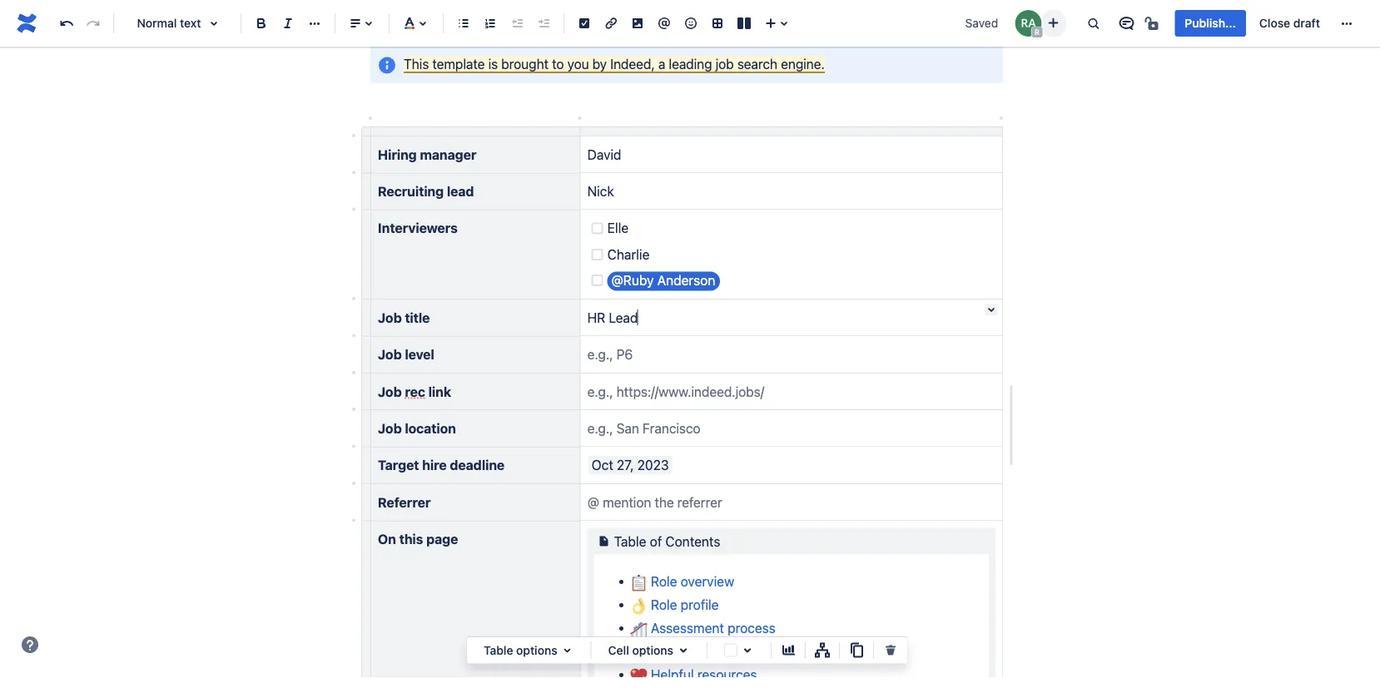Task type: vqa. For each thing, say whether or not it's contained in the screenshot.
Cell options
yes



Task type: locate. For each thing, give the bounding box(es) containing it.
confluence image
[[13, 10, 40, 37]]

bullet list ⌘⇧8 image
[[454, 13, 474, 33]]

:roller_coaster: image
[[631, 621, 647, 638]]

comment icon image
[[1117, 13, 1137, 33]]

2 options from the left
[[632, 644, 673, 657]]

1 horizontal spatial options
[[632, 644, 673, 657]]

undo ⌘z image
[[57, 13, 77, 33]]

expand dropdown menu image left cell
[[557, 641, 577, 661]]

:clipboard: image
[[631, 575, 647, 591], [631, 575, 647, 591]]

copy image
[[847, 641, 867, 661]]

options for table options
[[516, 644, 557, 657]]

lead
[[609, 310, 638, 325]]

4 job from the top
[[378, 421, 402, 436]]

normal text
[[137, 16, 201, 30]]

manage connected data image
[[813, 641, 833, 661]]

1 vertical spatial role
[[651, 597, 677, 613]]

close
[[1259, 16, 1291, 30]]

chart image
[[778, 641, 798, 661]]

target
[[378, 458, 419, 473]]

lead
[[447, 183, 474, 199]]

job
[[378, 310, 402, 325], [378, 347, 402, 362], [378, 384, 402, 399], [378, 421, 402, 436]]

page
[[426, 532, 458, 547]]

remove image
[[881, 641, 901, 661]]

expand dropdown menu image for table options
[[557, 641, 577, 661]]

job left title
[[378, 310, 402, 325]]

0 horizontal spatial table
[[484, 644, 513, 657]]

table of contents
[[614, 534, 720, 549]]

role
[[651, 574, 677, 589], [651, 597, 677, 613]]

recruiting
[[378, 183, 444, 199]]

tracking
[[716, 644, 765, 659]]

2 expand dropdown menu image from the left
[[673, 641, 693, 661]]

oct 27, 2023
[[592, 458, 669, 473]]

0 horizontal spatial options
[[516, 644, 557, 657]]

this template is brought to you by indeed, a leading job search engine.
[[404, 56, 825, 72]]

manager
[[420, 146, 477, 162]]

expand dropdown menu image
[[557, 641, 577, 661], [673, 641, 693, 661]]

brought
[[501, 56, 549, 72]]

level
[[405, 347, 434, 362]]

on this page
[[378, 532, 458, 547]]

draft
[[1294, 16, 1320, 30]]

process
[[728, 620, 776, 636]]

align left image
[[345, 13, 365, 33]]

help image
[[20, 635, 40, 655]]

role for overview
[[651, 574, 677, 589]]

job left rec
[[378, 384, 402, 399]]

0 vertical spatial role
[[651, 574, 677, 589]]

:ok_hand: image
[[631, 598, 647, 615]]

0 vertical spatial table
[[614, 534, 646, 549]]

hr lead
[[588, 310, 638, 325]]

job location
[[378, 421, 456, 436]]

role up role profile link
[[651, 574, 677, 589]]

2 role from the top
[[651, 597, 677, 613]]

:sparkling_heart: image
[[631, 668, 647, 679]]

more image
[[1337, 13, 1357, 33]]

1 expand dropdown menu image from the left
[[557, 641, 577, 661]]

1 options from the left
[[516, 644, 557, 657]]

cell options
[[608, 644, 673, 657]]

candidate tracking link
[[631, 644, 765, 661]]

:tram: image
[[631, 645, 647, 661], [631, 645, 647, 661]]

role inside role profile link
[[651, 597, 677, 613]]

table image
[[708, 13, 728, 33]]

options for cell options
[[632, 644, 673, 657]]

anderson
[[657, 273, 715, 288]]

oct
[[592, 458, 613, 473]]

assessment process
[[647, 620, 776, 636]]

this
[[399, 532, 423, 547]]

recruiting lead
[[378, 183, 474, 199]]

this
[[404, 56, 429, 72]]

search
[[737, 56, 778, 72]]

table inside main content area, start typing to enter text. text field
[[614, 534, 646, 549]]

numbered list ⌘⇧7 image
[[480, 13, 500, 33]]

on
[[378, 532, 396, 547]]

role right :ok_hand: image
[[651, 597, 677, 613]]

1 horizontal spatial table
[[614, 534, 646, 549]]

assessment
[[651, 620, 724, 636]]

1 horizontal spatial expand dropdown menu image
[[673, 641, 693, 661]]

2 job from the top
[[378, 347, 402, 362]]

saved
[[965, 16, 998, 30]]

contents
[[666, 534, 720, 549]]

table for table options
[[484, 644, 513, 657]]

layouts image
[[734, 13, 754, 33]]

0 horizontal spatial expand dropdown menu image
[[557, 641, 577, 661]]

role inside role overview link
[[651, 574, 677, 589]]

normal text button
[[121, 5, 234, 42]]

table inside popup button
[[484, 644, 513, 657]]

:sparkling_heart: image
[[631, 668, 647, 679]]

options left cell
[[516, 644, 557, 657]]

3 job from the top
[[378, 384, 402, 399]]

confluence image
[[13, 10, 40, 37]]

options
[[516, 644, 557, 657], [632, 644, 673, 657]]

job for job title
[[378, 310, 402, 325]]

table options
[[484, 644, 557, 657]]

table
[[614, 534, 646, 549], [484, 644, 513, 657]]

expand dropdown menu image down assessment
[[673, 641, 693, 661]]

Main content area, start typing to enter text. text field
[[360, 45, 1015, 679]]

job left level
[[378, 347, 402, 362]]

1 role from the top
[[651, 574, 677, 589]]

publish...
[[1185, 16, 1236, 30]]

normal
[[137, 16, 177, 30]]

options down :roller_coaster: icon
[[632, 644, 673, 657]]

1 job from the top
[[378, 310, 402, 325]]

1 vertical spatial table
[[484, 644, 513, 657]]

job up target
[[378, 421, 402, 436]]



Task type: describe. For each thing, give the bounding box(es) containing it.
engine.
[[781, 56, 825, 72]]

david
[[588, 146, 621, 162]]

cell background image
[[738, 641, 758, 661]]

of
[[650, 534, 662, 549]]

job
[[716, 56, 734, 72]]

by
[[592, 56, 607, 72]]

:roller_coaster: image
[[631, 621, 647, 638]]

publish... button
[[1175, 10, 1246, 37]]

job title
[[378, 310, 430, 325]]

job for job location
[[378, 421, 402, 436]]

to
[[552, 56, 564, 72]]

table of contents image
[[594, 532, 614, 552]]

find and replace image
[[1083, 13, 1103, 33]]

close draft
[[1259, 16, 1320, 30]]

expand dropdown menu image for cell options
[[673, 641, 693, 661]]

referrer
[[378, 495, 431, 510]]

role overview
[[647, 574, 734, 589]]

cell
[[608, 644, 629, 657]]

ruby anderson image
[[1015, 10, 1042, 37]]

redo ⌘⇧z image
[[83, 13, 103, 33]]

:ok_hand: image
[[631, 598, 647, 615]]

hiring
[[378, 146, 417, 162]]

title
[[405, 310, 430, 325]]

no restrictions image
[[1143, 13, 1163, 33]]

target hire deadline
[[378, 458, 505, 473]]

emoji image
[[681, 13, 701, 33]]

hiring manager
[[378, 146, 477, 162]]

@ruby
[[611, 273, 654, 288]]

deadline
[[450, 458, 505, 473]]

link image
[[601, 13, 621, 33]]

mention image
[[654, 13, 674, 33]]

leading
[[669, 56, 712, 72]]

hire
[[422, 458, 447, 473]]

panel info image
[[377, 55, 397, 75]]

invite to edit image
[[1043, 13, 1063, 33]]

hr
[[588, 310, 605, 325]]

role overview link
[[631, 574, 734, 591]]

@ruby anderson
[[611, 273, 715, 288]]

role for profile
[[651, 597, 677, 613]]

assessment process link
[[631, 620, 776, 638]]

job for job rec link
[[378, 384, 402, 399]]

close draft button
[[1250, 10, 1330, 37]]

add image, video, or file image
[[628, 13, 648, 33]]

indent tab image
[[534, 13, 554, 33]]

role profile link
[[631, 597, 719, 615]]

cell options button
[[598, 641, 700, 661]]

location
[[405, 421, 456, 436]]

link
[[428, 384, 451, 399]]

27,
[[617, 458, 634, 473]]

candidate tracking
[[647, 644, 765, 659]]

2023
[[637, 458, 669, 473]]

bold ⌘b image
[[251, 13, 271, 33]]

is
[[488, 56, 498, 72]]

table options button
[[474, 641, 584, 661]]

template
[[432, 56, 485, 72]]

outdent ⇧tab image
[[507, 13, 527, 33]]

job level
[[378, 347, 434, 362]]

action item image
[[574, 13, 594, 33]]

more formatting image
[[305, 13, 325, 33]]

indeed,
[[610, 56, 655, 72]]

table for table of contents
[[614, 534, 646, 549]]

interviewers
[[378, 220, 458, 236]]

elle
[[607, 220, 629, 236]]

overview
[[681, 574, 734, 589]]

rec
[[405, 384, 425, 399]]

editable content region
[[344, 0, 1030, 679]]

profile
[[681, 597, 719, 613]]

a
[[658, 56, 665, 72]]

role profile
[[647, 597, 719, 613]]

charlie
[[607, 247, 650, 262]]

nick
[[588, 183, 614, 199]]

italic ⌘i image
[[278, 13, 298, 33]]

job for job level
[[378, 347, 402, 362]]

text
[[180, 16, 201, 30]]

job rec link
[[378, 384, 451, 399]]

candidate
[[651, 644, 713, 659]]

you
[[567, 56, 589, 72]]



